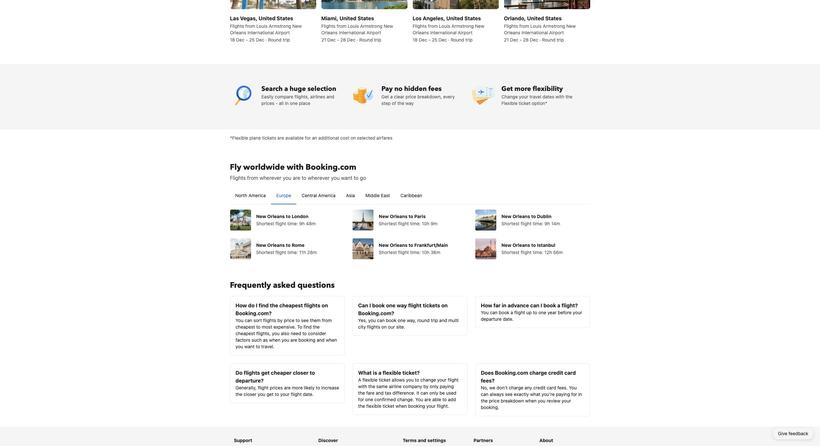 Task type: vqa. For each thing, say whether or not it's contained in the screenshot.
price to the bottom
yes



Task type: describe. For each thing, give the bounding box(es) containing it.
round
[[417, 318, 430, 323]]

rome
[[292, 243, 305, 248]]

factors
[[236, 337, 250, 343]]

0 vertical spatial tickets
[[262, 135, 276, 141]]

0 vertical spatial only
[[430, 384, 439, 390]]

· inside las vegas, united states flights from louis armstrong new orleans international airport 18 dec - 25 dec · round trip
[[266, 37, 267, 42]]

does
[[481, 370, 494, 376]]

miami, united states flights from louis armstrong new orleans international airport 21 dec - 28 dec · round trip
[[321, 15, 393, 42]]

by inside "how do i find the cheapest flights on booking.com? you can sort flights by price to see them from cheapest to most expensive. to find the cheapest flights, you also need to consider factors such as when you are booking and when you want to travel."
[[278, 318, 283, 323]]

booking.
[[481, 405, 499, 411]]

1 vertical spatial card
[[547, 385, 556, 391]]

a
[[358, 377, 361, 383]]

trip inside can i book one way flight tickets on booking.com? yes, you can book one way, round trip and multi city flights on our site.
[[431, 318, 438, 323]]

new orleans to paris shortest flight time: 10h 9m
[[379, 214, 438, 226]]

more inside do flights get cheaper closer to departure? generally, flight prices are more likely to increase the closer you get to your flight date.
[[292, 385, 303, 391]]

orleans inside the new orleans to dublin shortest flight time: 9h 14m
[[513, 214, 530, 219]]

can i book one way flight tickets on booking.com? yes, you can book one way, round trip and multi city flights on our site.
[[358, 303, 459, 330]]

trip inside los angeles, united states flights from louis armstrong new orleans international airport 18 dec - 25 dec · round trip
[[466, 37, 473, 42]]

0 vertical spatial flexible
[[383, 370, 401, 376]]

caribbean button
[[395, 187, 428, 204]]

book up our
[[386, 318, 397, 323]]

a inside pay no hidden fees get a clear price breakdown, every step of the way
[[390, 94, 393, 99]]

north
[[235, 193, 247, 198]]

flight.
[[437, 404, 449, 409]]

new orleans to rome shortest flight time: 11h 28m
[[256, 243, 317, 255]]

· inside orlando, united states flights from louis armstrong new orleans international airport 21 dec - 28 dec · round trip
[[540, 37, 541, 42]]

price inside pay no hidden fees get a clear price breakdown, every step of the way
[[406, 94, 416, 99]]

to left go
[[354, 175, 359, 181]]

can up departure
[[490, 310, 498, 316]]

vegas,
[[240, 15, 257, 21]]

new inside 'miami, united states flights from louis armstrong new orleans international airport 21 dec - 28 dec · round trip'
[[384, 23, 393, 29]]

flights inside do flights get cheaper closer to departure? generally, flight prices are more likely to increase the closer you get to your flight date.
[[244, 370, 260, 376]]

las
[[230, 15, 239, 21]]

you up 'europe'
[[283, 175, 292, 181]]

new inside new orleans to london shortest flight time: 9h 48m
[[256, 214, 266, 219]]

the left fare
[[358, 391, 365, 396]]

one up our
[[386, 303, 396, 309]]

far
[[494, 303, 501, 309]]

new orleans to istanbul image
[[475, 239, 496, 260]]

28 for orlando,
[[523, 37, 529, 42]]

from inside "how do i find the cheapest flights on booking.com? you can sort flights by price to see them from cheapest to most expensive. to find the cheapest flights, you also need to consider factors such as when you are booking and when you want to travel."
[[322, 318, 332, 323]]

give feedback
[[778, 431, 809, 437]]

book up year
[[544, 303, 556, 309]]

2 dec from the left
[[256, 37, 264, 42]]

your up be
[[437, 377, 447, 383]]

generally,
[[236, 385, 257, 391]]

middle
[[366, 193, 380, 198]]

a up the before
[[558, 303, 561, 309]]

flights up them
[[304, 303, 321, 309]]

0 horizontal spatial credit
[[534, 385, 546, 391]]

56m
[[553, 250, 563, 255]]

way,
[[407, 318, 416, 323]]

our
[[388, 324, 395, 330]]

*flexible
[[230, 135, 248, 141]]

such
[[252, 337, 262, 343]]

can inside can i book one way flight tickets on booking.com? yes, you can book one way, round trip and multi city flights on our site.
[[377, 318, 385, 323]]

how for how far in advance can i book a flight?
[[481, 303, 492, 309]]

25 for angeles,
[[432, 37, 437, 42]]

fare
[[366, 391, 375, 396]]

round inside las vegas, united states flights from louis armstrong new orleans international airport 18 dec - 25 dec · round trip
[[268, 37, 282, 42]]

1 vertical spatial find
[[304, 324, 312, 330]]

united inside los angeles, united states flights from louis armstrong new orleans international airport 18 dec - 25 dec · round trip
[[447, 15, 463, 21]]

want inside fly worldwide with booking.com flights from wherever you are to wherever you want to go
[[341, 175, 353, 181]]

you inside "how do i find the cheapest flights on booking.com? you can sort flights by price to see them from cheapest to most expensive. to find the cheapest flights, you also need to consider factors such as when you are booking and when you want to travel."
[[236, 318, 244, 323]]

round inside orlando, united states flights from louis armstrong new orleans international airport 21 dec - 28 dec · round trip
[[542, 37, 556, 42]]

new inside new orleans to paris shortest flight time: 10h 9m
[[379, 214, 389, 219]]

new orleans to istanbul shortest flight time: 12h 56m
[[502, 243, 563, 255]]

1 vertical spatial get
[[267, 392, 274, 397]]

change
[[421, 377, 436, 383]]

0 vertical spatial credit
[[549, 370, 563, 376]]

28 for miami,
[[340, 37, 346, 42]]

what is a flexible ticket? a flexible ticket allows you to change your flight with the same airline company by only paying the fare and tax difference. it can only be used for one confirmed change. you are able to add the flexible ticket when booking your flight.
[[358, 370, 459, 409]]

orlando,
[[504, 15, 526, 21]]

partners
[[474, 438, 493, 444]]

- inside los angeles, united states flights from louis armstrong new orleans international airport 18 dec - 25 dec · round trip
[[429, 37, 431, 42]]

36m
[[431, 250, 440, 255]]

and right the terms
[[418, 438, 426, 444]]

company
[[403, 384, 422, 390]]

a down advance
[[511, 310, 513, 316]]

difference.
[[393, 391, 415, 396]]

the up consider
[[313, 324, 320, 330]]

go
[[360, 175, 366, 181]]

flight inside can i book one way flight tickets on booking.com? yes, you can book one way, round trip and multi city flights on our site.
[[408, 303, 422, 309]]

shortest for new orleans to london shortest flight time: 9h 48m
[[256, 221, 274, 226]]

1 vertical spatial cheapest
[[236, 324, 255, 330]]

you inside does booking.com charge credit card fees? no, we don't charge any credit card fees. you can always see exactly what you're paying for in the price breakdown when you review your booking.
[[569, 385, 577, 391]]

united inside las vegas, united states flights from louis armstrong new orleans international airport 18 dec - 25 dec · round trip
[[259, 15, 276, 21]]

departure?
[[236, 378, 264, 384]]

to up flight.
[[443, 397, 447, 403]]

airport inside los angeles, united states flights from louis armstrong new orleans international airport 18 dec - 25 dec · round trip
[[458, 30, 473, 35]]

i inside "how do i find the cheapest flights on booking.com? you can sort flights by price to see them from cheapest to most expensive. to find the cheapest flights, you also need to consider factors such as when you are booking and when you want to travel."
[[256, 303, 258, 309]]

flights inside 'miami, united states flights from louis armstrong new orleans international airport 21 dec - 28 dec · round trip'
[[321, 23, 336, 29]]

paris
[[414, 214, 426, 219]]

travel.
[[261, 344, 274, 350]]

orlando, united states flights from louis armstrong new orleans international airport 21 dec - 28 dec · round trip
[[504, 15, 576, 42]]

time: for istanbul
[[533, 250, 544, 255]]

one up site.
[[398, 318, 406, 323]]

asia
[[346, 193, 355, 198]]

you inside do flights get cheaper closer to departure? generally, flight prices are more likely to increase the closer you get to your flight date.
[[258, 392, 265, 397]]

to
[[297, 324, 302, 330]]

we
[[490, 385, 496, 391]]

- inside orlando, united states flights from louis armstrong new orleans international airport 21 dec - 28 dec · round trip
[[520, 37, 522, 42]]

orleans inside new orleans to rome shortest flight time: 11h 28m
[[267, 243, 285, 248]]

fees
[[429, 84, 442, 93]]

5 dec from the left
[[419, 37, 427, 42]]

add
[[448, 397, 456, 403]]

questions
[[298, 280, 335, 291]]

fly worldwide with booking.com flights from wherever you are to wherever you want to go
[[230, 162, 366, 181]]

are left available
[[278, 135, 284, 141]]

orleans inside 'miami, united states flights from louis armstrong new orleans international airport 21 dec - 28 dec · round trip'
[[321, 30, 338, 35]]

2 vertical spatial cheapest
[[236, 331, 255, 337]]

by inside what is a flexible ticket? a flexible ticket allows you to change your flight with the same airline company by only paying the fare and tax difference. it can only be used for one confirmed change. you are able to add the flexible ticket when booking your flight.
[[424, 384, 429, 390]]

the down the a
[[358, 404, 365, 409]]

get inside get more flexibility change your travel dates with the flexible ticket option*
[[502, 84, 513, 93]]

10h for 9m
[[422, 221, 430, 226]]

frequently asked questions
[[230, 280, 335, 291]]

flight?
[[562, 303, 578, 309]]

to down 'cheaper'
[[275, 392, 279, 397]]

from inside los angeles, united states flights from louis armstrong new orleans international airport 18 dec - 25 dec · round trip
[[428, 23, 438, 29]]

flight inside new orleans to frankfurt/main shortest flight time: 10h 36m
[[398, 250, 409, 255]]

ticket?
[[403, 370, 420, 376]]

1 vertical spatial closer
[[244, 392, 257, 397]]

tab list containing north america
[[230, 187, 590, 205]]

booking inside what is a flexible ticket? a flexible ticket allows you to change your flight with the same airline company by only paying the fare and tax difference. it can only be used for one confirmed change. you are able to add the flexible ticket when booking your flight.
[[408, 404, 425, 409]]

can inside does booking.com charge credit card fees? no, we don't charge any credit card fees. you can always see exactly what you're paying for in the price breakdown when you review your booking.
[[481, 392, 489, 397]]

new inside the new orleans to dublin shortest flight time: 9h 14m
[[502, 214, 512, 219]]

new inside new orleans to rome shortest flight time: 11h 28m
[[256, 243, 266, 248]]

orleans inside new orleans to frankfurt/main shortest flight time: 10h 36m
[[390, 243, 408, 248]]

shortest for new orleans to paris shortest flight time: 10h 9m
[[379, 221, 397, 226]]

flight down 'cheaper'
[[291, 392, 302, 397]]

to right likely
[[316, 385, 320, 391]]

flights for vegas,
[[230, 23, 244, 29]]

to up to
[[296, 318, 300, 323]]

time: for paris
[[410, 221, 421, 226]]

flight inside new orleans to istanbul shortest flight time: 12h 56m
[[521, 250, 532, 255]]

book right can
[[372, 303, 385, 309]]

are inside what is a flexible ticket? a flexible ticket allows you to change your flight with the same airline company by only paying the fare and tax difference. it can only be used for one confirmed change. you are able to add the flexible ticket when booking your flight.
[[425, 397, 431, 403]]

get more flexibility change your travel dates with the flexible ticket option*
[[502, 84, 573, 106]]

to inside the new orleans to dublin shortest flight time: 9h 14m
[[531, 214, 536, 219]]

miami,
[[321, 15, 338, 21]]

you left also
[[272, 331, 280, 337]]

0 horizontal spatial charge
[[509, 385, 524, 391]]

used
[[446, 391, 457, 396]]

are inside do flights get cheaper closer to departure? generally, flight prices are more likely to increase the closer you get to your flight date.
[[284, 385, 291, 391]]

are inside "how do i find the cheapest flights on booking.com? you can sort flights by price to see them from cheapest to most expensive. to find the cheapest flights, you also need to consider factors such as when you are booking and when you want to travel."
[[291, 337, 297, 343]]

with inside get more flexibility change your travel dates with the flexible ticket option*
[[556, 94, 565, 99]]

new orleans to frankfurt/main shortest flight time: 10h 36m
[[379, 243, 448, 255]]

armstrong inside 'miami, united states flights from louis armstrong new orleans international airport 21 dec - 28 dec · round trip'
[[360, 23, 383, 29]]

booking.com? for book
[[358, 311, 394, 317]]

when right as
[[269, 337, 281, 343]]

1 vertical spatial only
[[430, 391, 438, 396]]

1 horizontal spatial card
[[565, 370, 576, 376]]

frequently
[[230, 280, 271, 291]]

to down "sort" on the bottom
[[256, 324, 261, 330]]

plane
[[249, 135, 261, 141]]

trip inside 'miami, united states flights from louis armstrong new orleans international airport 21 dec - 28 dec · round trip'
[[374, 37, 381, 42]]

flight inside new orleans to paris shortest flight time: 10h 9m
[[398, 221, 409, 226]]

america for north america
[[249, 193, 266, 198]]

from inside fly worldwide with booking.com flights from wherever you are to wherever you want to go
[[247, 175, 258, 181]]

states inside orlando, united states flights from louis armstrong new orleans international airport 21 dec - 28 dec · round trip
[[545, 15, 562, 21]]

tax
[[385, 391, 391, 396]]

consider
[[308, 331, 326, 337]]

want inside "how do i find the cheapest flights on booking.com? you can sort flights by price to see them from cheapest to most expensive. to find the cheapest flights, you also need to consider factors such as when you are booking and when you want to travel."
[[245, 344, 255, 350]]

flight down departure?
[[258, 385, 269, 391]]

to down such
[[256, 344, 260, 350]]

place
[[299, 100, 310, 106]]

states inside los angeles, united states flights from louis armstrong new orleans international airport 18 dec - 25 dec · round trip
[[465, 15, 481, 21]]

orleans inside new orleans to paris shortest flight time: 10h 9m
[[390, 214, 408, 219]]

of
[[392, 100, 396, 106]]

when down consider
[[326, 337, 337, 343]]

shortest for new orleans to rome shortest flight time: 11h 28m
[[256, 250, 274, 255]]

you down also
[[282, 337, 289, 343]]

louis inside los angeles, united states flights from louis armstrong new orleans international airport 18 dec - 25 dec · round trip
[[439, 23, 450, 29]]

48m
[[306, 221, 316, 226]]

yes,
[[358, 318, 367, 323]]

dates
[[543, 94, 555, 99]]

18 for las vegas, united states
[[230, 37, 235, 42]]

multi
[[449, 318, 459, 323]]

from inside orlando, united states flights from louis armstrong new orleans international airport 21 dec - 28 dec · round trip
[[520, 23, 529, 29]]

one inside how far in advance can i book a flight? you can book a flight up to one year before your departure date.
[[539, 310, 546, 316]]

new orleans to paris image
[[353, 210, 374, 231]]

paying for what is a flexible ticket?
[[440, 384, 454, 390]]

an
[[312, 135, 317, 141]]

for inside what is a flexible ticket? a flexible ticket allows you to change your flight with the same airline company by only paying the fare and tax difference. it can only be used for one confirmed change. you are able to add the flexible ticket when booking your flight.
[[358, 397, 364, 403]]

caribbean
[[401, 193, 422, 198]]

to right need
[[303, 331, 307, 337]]

0 vertical spatial charge
[[530, 370, 547, 376]]

armstrong inside orlando, united states flights from louis armstrong new orleans international airport 21 dec - 28 dec · round trip
[[543, 23, 565, 29]]

new inside los angeles, united states flights from louis armstrong new orleans international airport 18 dec - 25 dec · round trip
[[475, 23, 485, 29]]

europe button
[[271, 187, 297, 204]]

compare
[[275, 94, 293, 99]]

0 vertical spatial cheapest
[[280, 303, 303, 309]]

increase
[[321, 385, 339, 391]]

expensive.
[[274, 324, 296, 330]]

europe
[[276, 193, 291, 198]]

to up the 'company'
[[415, 377, 419, 383]]

orleans inside orlando, united states flights from louis armstrong new orleans international airport 21 dec - 28 dec · round trip
[[504, 30, 521, 35]]

be
[[440, 391, 445, 396]]

6 dec from the left
[[439, 37, 447, 42]]

what
[[358, 370, 372, 376]]

and inside can i book one way flight tickets on booking.com? yes, you can book one way, round trip and multi city flights on our site.
[[439, 318, 447, 323]]

booking inside "how do i find the cheapest flights on booking.com? you can sort flights by price to see them from cheapest to most expensive. to find the cheapest flights, you also need to consider factors such as when you are booking and when you want to travel."
[[299, 337, 316, 343]]

you inside what is a flexible ticket? a flexible ticket allows you to change your flight with the same airline company by only paying the fare and tax difference. it can only be used for one confirmed change. you are able to add the flexible ticket when booking your flight.
[[415, 397, 423, 403]]

14m
[[551, 221, 560, 226]]

the inside get more flexibility change your travel dates with the flexible ticket option*
[[566, 94, 573, 99]]

states inside las vegas, united states flights from louis armstrong new orleans international airport 18 dec - 25 dec · round trip
[[277, 15, 293, 21]]

las vegas, united states flights from louis armstrong new orleans international airport 18 dec - 25 dec · round trip
[[230, 15, 302, 42]]

- inside 'miami, united states flights from louis armstrong new orleans international airport 21 dec - 28 dec · round trip'
[[337, 37, 339, 42]]

city
[[358, 324, 366, 330]]

flexibility
[[533, 84, 563, 93]]

your inside get more flexibility change your travel dates with the flexible ticket option*
[[519, 94, 529, 99]]

frankfurt/main
[[414, 243, 448, 248]]

search
[[262, 84, 283, 93]]

site.
[[396, 324, 405, 330]]

0 vertical spatial find
[[259, 303, 269, 309]]

huge
[[290, 84, 306, 93]]

them
[[310, 318, 321, 323]]

do
[[236, 370, 243, 376]]

flight inside what is a flexible ticket? a flexible ticket allows you to change your flight with the same airline company by only paying the fare and tax difference. it can only be used for one confirmed change. you are able to add the flexible ticket when booking your flight.
[[448, 377, 459, 383]]

you up central america
[[331, 175, 340, 181]]

do flights get cheaper closer to departure? generally, flight prices are more likely to increase the closer you get to your flight date.
[[236, 370, 339, 397]]



Task type: locate. For each thing, give the bounding box(es) containing it.
2 9h from the left
[[545, 221, 550, 226]]

2 horizontal spatial in
[[579, 392, 582, 397]]

from inside las vegas, united states flights from louis armstrong new orleans international airport 18 dec - 25 dec · round trip
[[245, 23, 255, 29]]

date. inside how far in advance can i book a flight? you can book a flight up to one year before your departure date.
[[503, 317, 514, 322]]

shortest inside new orleans to istanbul shortest flight time: 12h 56m
[[502, 250, 520, 255]]

orleans inside new orleans to london shortest flight time: 9h 48m
[[267, 214, 285, 219]]

time: inside new orleans to london shortest flight time: 9h 48m
[[288, 221, 298, 226]]

new inside new orleans to frankfurt/main shortest flight time: 10h 36m
[[379, 243, 389, 248]]

1 international from the left
[[248, 30, 274, 35]]

4 round from the left
[[542, 37, 556, 42]]

one inside what is a flexible ticket? a flexible ticket allows you to change your flight with the same airline company by only paying the fare and tax difference. it can only be used for one confirmed change. you are able to add the flexible ticket when booking your flight.
[[365, 397, 373, 403]]

1 horizontal spatial find
[[304, 324, 312, 330]]

pay no hidden fees get a clear price breakdown, every step of the way
[[382, 84, 455, 106]]

are up 'europe' button
[[293, 175, 300, 181]]

flights down orlando,
[[504, 23, 518, 29]]

time: inside new orleans to paris shortest flight time: 10h 9m
[[410, 221, 421, 226]]

with inside what is a flexible ticket? a flexible ticket allows you to change your flight with the same airline company by only paying the fare and tax difference. it can only be used for one confirmed change. you are able to add the flexible ticket when booking your flight.
[[358, 384, 367, 390]]

the up fare
[[368, 384, 375, 390]]

what
[[530, 392, 541, 397]]

and inside what is a flexible ticket? a flexible ticket allows you to change your flight with the same airline company by only paying the fare and tax difference. it can only be used for one confirmed change. you are able to add the flexible ticket when booking your flight.
[[376, 391, 384, 396]]

when inside what is a flexible ticket? a flexible ticket allows you to change your flight with the same airline company by only paying the fare and tax difference. it can only be used for one confirmed change. you are able to add the flexible ticket when booking your flight.
[[396, 404, 407, 409]]

2 horizontal spatial for
[[571, 392, 577, 397]]

the inside do flights get cheaper closer to departure? generally, flight prices are more likely to increase the closer you get to your flight date.
[[236, 392, 242, 397]]

can inside what is a flexible ticket? a flexible ticket allows you to change your flight with the same airline company by only paying the fare and tax difference. it can only be used for one confirmed change. you are able to add the flexible ticket when booking your flight.
[[421, 391, 428, 396]]

shortest right new orleans to london image
[[256, 221, 274, 226]]

flights inside las vegas, united states flights from louis armstrong new orleans international airport 18 dec - 25 dec · round trip
[[230, 23, 244, 29]]

step
[[382, 100, 391, 106]]

shortest inside new orleans to rome shortest flight time: 11h 28m
[[256, 250, 274, 255]]

airport inside orlando, united states flights from louis armstrong new orleans international airport 21 dec - 28 dec · round trip
[[549, 30, 564, 35]]

0 horizontal spatial flights,
[[256, 331, 271, 337]]

2 21 from the left
[[504, 37, 509, 42]]

3 armstrong from the left
[[452, 23, 474, 29]]

1 21 from the left
[[321, 37, 326, 42]]

you inside does booking.com charge credit card fees? no, we don't charge any credit card fees. you can always see exactly what you're paying for in the price breakdown when you review your booking.
[[538, 398, 546, 404]]

2 10h from the top
[[422, 250, 430, 255]]

1 vertical spatial in
[[502, 303, 507, 309]]

flights for worldwide
[[230, 175, 246, 181]]

when inside does booking.com charge credit card fees? no, we don't charge any credit card fees. you can always see exactly what you're paying for in the price breakdown when you review your booking.
[[525, 398, 537, 404]]

25 inside las vegas, united states flights from louis armstrong new orleans international airport 18 dec - 25 dec · round trip
[[249, 37, 255, 42]]

flight inside how far in advance can i book a flight? you can book a flight up to one year before your departure date.
[[514, 310, 525, 316]]

to inside how far in advance can i book a flight? you can book a flight up to one year before your departure date.
[[533, 310, 537, 316]]

booking.com? for i
[[236, 311, 272, 317]]

to inside new orleans to london shortest flight time: 9h 48m
[[286, 214, 291, 219]]

los angeles, united states flights from louis armstrong new orleans international airport 18 dec - 25 dec · round trip
[[413, 15, 485, 42]]

closer up likely
[[293, 370, 309, 376]]

new orleans to london image
[[230, 210, 251, 231]]

america
[[249, 193, 266, 198], [318, 193, 336, 198]]

round inside los angeles, united states flights from louis armstrong new orleans international airport 18 dec - 25 dec · round trip
[[451, 37, 464, 42]]

get up "step"
[[382, 94, 389, 99]]

ticket up same
[[379, 377, 391, 383]]

flight up used
[[448, 377, 459, 383]]

1 vertical spatial by
[[424, 384, 429, 390]]

the down frequently asked questions
[[270, 303, 278, 309]]

1 wherever from the left
[[260, 175, 282, 181]]

paying for does booking.com charge credit card fees?
[[556, 392, 570, 397]]

new orleans to rome image
[[230, 239, 251, 260]]

way inside pay no hidden fees get a clear price breakdown, every step of the way
[[406, 100, 414, 106]]

tickets
[[262, 135, 276, 141], [423, 303, 440, 309]]

4 airport from the left
[[549, 30, 564, 35]]

1 9h from the left
[[299, 221, 305, 226]]

0 horizontal spatial booking
[[299, 337, 316, 343]]

0 horizontal spatial tickets
[[262, 135, 276, 141]]

orleans down miami,
[[321, 30, 338, 35]]

1 horizontal spatial closer
[[293, 370, 309, 376]]

1 horizontal spatial booking
[[408, 404, 425, 409]]

how do i find the cheapest flights on booking.com? you can sort flights by price to see them from cheapest to most expensive. to find the cheapest flights, you also need to consider factors such as when you are booking and when you want to travel.
[[236, 303, 337, 350]]

flights
[[304, 303, 321, 309], [263, 318, 276, 323], [367, 324, 380, 330], [244, 370, 260, 376]]

book down far
[[499, 310, 510, 316]]

prices for huge
[[262, 100, 274, 106]]

0 horizontal spatial more
[[292, 385, 303, 391]]

1 horizontal spatial booking.com?
[[358, 311, 394, 317]]

find right to
[[304, 324, 312, 330]]

21 for miami,
[[321, 37, 326, 42]]

21 down orlando,
[[504, 37, 509, 42]]

2 international from the left
[[339, 30, 365, 35]]

0 vertical spatial with
[[556, 94, 565, 99]]

central america button
[[297, 187, 341, 204]]

4 armstrong from the left
[[543, 23, 565, 29]]

0 horizontal spatial wherever
[[260, 175, 282, 181]]

1 horizontal spatial 21
[[504, 37, 509, 42]]

do
[[248, 303, 255, 309]]

does booking.com charge credit card fees? no, we don't charge any credit card fees. you can always see exactly what you're paying for in the price breakdown when you review your booking.
[[481, 370, 582, 411]]

sort
[[254, 318, 262, 323]]

flights, inside "how do i find the cheapest flights on booking.com? you can sort flights by price to see them from cheapest to most expensive. to find the cheapest flights, you also need to consider factors such as when you are booking and when you want to travel."
[[256, 331, 271, 337]]

time: for london
[[288, 221, 298, 226]]

25 for vegas,
[[249, 37, 255, 42]]

wherever
[[260, 175, 282, 181], [308, 175, 330, 181]]

1 united from the left
[[259, 15, 276, 21]]

4 united from the left
[[527, 15, 544, 21]]

trip inside las vegas, united states flights from louis armstrong new orleans international airport 18 dec - 25 dec · round trip
[[283, 37, 290, 42]]

you inside what is a flexible ticket? a flexible ticket allows you to change your flight with the same airline company by only paying the fare and tax difference. it can only be used for one confirmed change. you are able to add the flexible ticket when booking your flight.
[[406, 377, 414, 383]]

0 vertical spatial ticket
[[519, 100, 531, 106]]

flexible down the confirmed
[[366, 404, 382, 409]]

1 round from the left
[[268, 37, 282, 42]]

- down vegas,
[[246, 37, 248, 42]]

0 horizontal spatial want
[[245, 344, 255, 350]]

orleans
[[230, 30, 246, 35], [321, 30, 338, 35], [413, 30, 429, 35], [504, 30, 521, 35], [267, 214, 285, 219], [390, 214, 408, 219], [513, 214, 530, 219], [267, 243, 285, 248], [390, 243, 408, 248], [513, 243, 530, 248]]

1 armstrong from the left
[[269, 23, 291, 29]]

4 · from the left
[[540, 37, 541, 42]]

time: down london
[[288, 221, 298, 226]]

0 vertical spatial way
[[406, 100, 414, 106]]

flights down los on the right of page
[[413, 23, 427, 29]]

time: inside new orleans to istanbul shortest flight time: 12h 56m
[[533, 250, 544, 255]]

prices inside do flights get cheaper closer to departure? generally, flight prices are more likely to increase the closer you get to your flight date.
[[270, 385, 283, 391]]

one
[[290, 100, 298, 106], [386, 303, 396, 309], [539, 310, 546, 316], [398, 318, 406, 323], [365, 397, 373, 403]]

flight up new orleans to rome shortest flight time: 11h 28m
[[276, 221, 286, 226]]

- down angeles, at the top right
[[429, 37, 431, 42]]

1 vertical spatial see
[[505, 392, 513, 397]]

from down angeles, at the top right
[[428, 23, 438, 29]]

from right them
[[322, 318, 332, 323]]

north america
[[235, 193, 266, 198]]

1 10h from the top
[[422, 221, 430, 226]]

1 25 from the left
[[249, 37, 255, 42]]

confirmed
[[375, 397, 396, 403]]

1 horizontal spatial wherever
[[308, 175, 330, 181]]

1 how from the left
[[236, 303, 247, 309]]

3 · from the left
[[448, 37, 450, 42]]

every
[[443, 94, 455, 99]]

departure
[[481, 317, 502, 322]]

america right north
[[249, 193, 266, 198]]

search a huge selection easily compare flights, airlines and prices - all in one place
[[262, 84, 336, 106]]

3 states from the left
[[465, 15, 481, 21]]

2 vertical spatial ticket
[[383, 404, 394, 409]]

3 dec from the left
[[327, 37, 336, 42]]

can inside "how do i find the cheapest flights on booking.com? you can sort flights by price to see them from cheapest to most expensive. to find the cheapest flights, you also need to consider factors such as when you are booking and when you want to travel."
[[245, 318, 252, 323]]

can right yes,
[[377, 318, 385, 323]]

your inside how far in advance can i book a flight? you can book a flight up to one year before your departure date.
[[573, 310, 582, 316]]

want left go
[[341, 175, 353, 181]]

united inside orlando, united states flights from louis armstrong new orleans international airport 21 dec - 28 dec · round trip
[[527, 15, 544, 21]]

0 horizontal spatial card
[[547, 385, 556, 391]]

is
[[373, 370, 377, 376]]

2 · from the left
[[357, 37, 358, 42]]

to up central
[[302, 175, 307, 181]]

america for central america
[[318, 193, 336, 198]]

-
[[246, 37, 248, 42], [337, 37, 339, 42], [429, 37, 431, 42], [520, 37, 522, 42], [276, 100, 278, 106]]

3 round from the left
[[451, 37, 464, 42]]

airfares
[[377, 135, 393, 141]]

shortest for new orleans to frankfurt/main shortest flight time: 10h 36m
[[379, 250, 397, 255]]

2 vertical spatial with
[[358, 384, 367, 390]]

1 horizontal spatial date.
[[503, 317, 514, 322]]

in inside how far in advance can i book a flight? you can book a flight up to one year before your departure date.
[[502, 303, 507, 309]]

see inside does booking.com charge credit card fees? no, we don't charge any credit card fees. you can always see exactly what you're paying for in the price breakdown when you review your booking.
[[505, 392, 513, 397]]

21 for orlando,
[[504, 37, 509, 42]]

price
[[406, 94, 416, 99], [284, 318, 295, 323], [489, 398, 500, 404]]

2 18 from the left
[[413, 37, 418, 42]]

1 horizontal spatial booking.com
[[495, 370, 528, 376]]

0 horizontal spatial by
[[278, 318, 283, 323]]

get left 'cheaper'
[[261, 370, 270, 376]]

way up the way,
[[397, 303, 407, 309]]

don't
[[497, 385, 508, 391]]

change.
[[397, 397, 414, 403]]

way down hidden
[[406, 100, 414, 106]]

0 horizontal spatial america
[[249, 193, 266, 198]]

paying up used
[[440, 384, 454, 390]]

airline
[[389, 384, 402, 390]]

2 horizontal spatial price
[[489, 398, 500, 404]]

9h down london
[[299, 221, 305, 226]]

cost
[[340, 135, 350, 141]]

1 vertical spatial want
[[245, 344, 255, 350]]

your down able
[[427, 404, 436, 409]]

shortest inside new orleans to paris shortest flight time: 10h 9m
[[379, 221, 397, 226]]

flight left 36m
[[398, 250, 409, 255]]

2 louis from the left
[[348, 23, 359, 29]]

from down vegas,
[[245, 23, 255, 29]]

0 horizontal spatial price
[[284, 318, 295, 323]]

2 united from the left
[[340, 15, 357, 21]]

los
[[413, 15, 422, 21]]

and down same
[[376, 391, 384, 396]]

2 vertical spatial flexible
[[366, 404, 382, 409]]

more inside get more flexibility change your travel dates with the flexible ticket option*
[[515, 84, 531, 93]]

selected
[[357, 135, 375, 141]]

can
[[530, 303, 540, 309], [490, 310, 498, 316], [245, 318, 252, 323], [377, 318, 385, 323], [421, 391, 428, 396], [481, 392, 489, 397]]

armstrong inside las vegas, united states flights from louis armstrong new orleans international airport 18 dec - 25 dec · round trip
[[269, 23, 291, 29]]

orleans left "istanbul"
[[513, 243, 530, 248]]

you down the what at the bottom of page
[[538, 398, 546, 404]]

one left place
[[290, 100, 298, 106]]

0 vertical spatial flights,
[[295, 94, 309, 99]]

tab list
[[230, 187, 590, 205]]

price up expensive.
[[284, 318, 295, 323]]

0 vertical spatial date.
[[503, 317, 514, 322]]

from
[[245, 23, 255, 29], [337, 23, 347, 29], [428, 23, 438, 29], [520, 23, 529, 29], [247, 175, 258, 181], [322, 318, 332, 323]]

1 vertical spatial charge
[[509, 385, 524, 391]]

3 international from the left
[[430, 30, 457, 35]]

1 horizontal spatial more
[[515, 84, 531, 93]]

trip inside orlando, united states flights from louis armstrong new orleans international airport 21 dec - 28 dec · round trip
[[557, 37, 564, 42]]

flight up new orleans to istanbul shortest flight time: 12h 56m
[[521, 221, 532, 226]]

1 · from the left
[[266, 37, 267, 42]]

0 horizontal spatial for
[[305, 135, 311, 141]]

0 horizontal spatial booking.com?
[[236, 311, 272, 317]]

you inside how far in advance can i book a flight? you can book a flight up to one year before your departure date.
[[481, 310, 489, 316]]

when
[[269, 337, 281, 343], [326, 337, 337, 343], [525, 398, 537, 404], [396, 404, 407, 409]]

flights up "most"
[[263, 318, 276, 323]]

shortest for new orleans to istanbul shortest flight time: 12h 56m
[[502, 250, 520, 255]]

how inside "how do i find the cheapest flights on booking.com? you can sort flights by price to see them from cheapest to most expensive. to find the cheapest flights, you also need to consider factors such as when you are booking and when you want to travel."
[[236, 303, 247, 309]]

want down the factors
[[245, 344, 255, 350]]

united right orlando,
[[527, 15, 544, 21]]

to left 'paris'
[[409, 214, 413, 219]]

0 horizontal spatial find
[[259, 303, 269, 309]]

0 vertical spatial price
[[406, 94, 416, 99]]

1 i from the left
[[256, 303, 258, 309]]

time: left 12h
[[533, 250, 544, 255]]

cheapest
[[280, 303, 303, 309], [236, 324, 255, 330], [236, 331, 255, 337]]

11h
[[299, 250, 306, 255]]

from down worldwide
[[247, 175, 258, 181]]

1 horizontal spatial get
[[502, 84, 513, 93]]

1 vertical spatial paying
[[556, 392, 570, 397]]

airport inside 'miami, united states flights from louis armstrong new orleans international airport 21 dec - 28 dec · round trip'
[[367, 30, 381, 35]]

1 states from the left
[[277, 15, 293, 21]]

4 dec from the left
[[347, 37, 356, 42]]

time: for dublin
[[533, 221, 544, 226]]

orleans inside las vegas, united states flights from louis armstrong new orleans international airport 18 dec - 25 dec · round trip
[[230, 30, 246, 35]]

3 louis from the left
[[439, 23, 450, 29]]

0 vertical spatial paying
[[440, 384, 454, 390]]

9m
[[431, 221, 438, 226]]

0 horizontal spatial how
[[236, 303, 247, 309]]

states inside 'miami, united states flights from louis armstrong new orleans international airport 21 dec - 28 dec · round trip'
[[358, 15, 374, 21]]

orleans inside los angeles, united states flights from louis armstrong new orleans international airport 18 dec - 25 dec · round trip
[[413, 30, 429, 35]]

i right advance
[[541, 303, 542, 309]]

flight left 12h
[[521, 250, 532, 255]]

allows
[[392, 377, 405, 383]]

0 horizontal spatial date.
[[303, 392, 314, 397]]

1 horizontal spatial 18
[[413, 37, 418, 42]]

1 dec from the left
[[236, 37, 245, 42]]

in inside does booking.com charge credit card fees? no, we don't charge any credit card fees. you can always see exactly what you're paying for in the price breakdown when you review your booking.
[[579, 392, 582, 397]]

21 inside 'miami, united states flights from louis armstrong new orleans international airport 21 dec - 28 dec · round trip'
[[321, 37, 326, 42]]

*flexible plane tickets are available for an additional cost on selected airfares
[[230, 135, 393, 141]]

angeles,
[[423, 15, 445, 21]]

booking down change. at the bottom of page
[[408, 404, 425, 409]]

new inside orlando, united states flights from louis armstrong new orleans international airport 21 dec - 28 dec · round trip
[[567, 23, 576, 29]]

2 vertical spatial in
[[579, 392, 582, 397]]

1 vertical spatial flights,
[[256, 331, 271, 337]]

can
[[358, 303, 368, 309]]

by up expensive.
[[278, 318, 283, 323]]

you right yes,
[[368, 318, 376, 323]]

2 horizontal spatial with
[[556, 94, 565, 99]]

one down fare
[[365, 397, 373, 403]]

2 states from the left
[[358, 15, 374, 21]]

discover
[[318, 438, 338, 444]]

to up likely
[[310, 370, 315, 376]]

card
[[565, 370, 576, 376], [547, 385, 556, 391]]

flights inside can i book one way flight tickets on booking.com? yes, you can book one way, round trip and multi city flights on our site.
[[367, 324, 380, 330]]

closer down the generally,
[[244, 392, 257, 397]]

1 horizontal spatial 25
[[432, 37, 437, 42]]

booking.com down 'additional'
[[306, 162, 356, 173]]

0 vertical spatial get
[[502, 84, 513, 93]]

and inside "how do i find the cheapest flights on booking.com? you can sort flights by price to see them from cheapest to most expensive. to find the cheapest flights, you also need to consider factors such as when you are booking and when you want to travel."
[[317, 337, 325, 343]]

2 wherever from the left
[[308, 175, 330, 181]]

airport inside las vegas, united states flights from louis armstrong new orleans international airport 18 dec - 25 dec · round trip
[[275, 30, 290, 35]]

time: for frankfurt/main
[[410, 250, 421, 255]]

price inside "how do i find the cheapest flights on booking.com? you can sort flights by price to see them from cheapest to most expensive. to find the cheapest flights, you also need to consider factors such as when you are booking and when you want to travel."
[[284, 318, 295, 323]]

0 horizontal spatial get
[[382, 94, 389, 99]]

booking.com? up "sort" on the bottom
[[236, 311, 272, 317]]

prices down 'cheaper'
[[270, 385, 283, 391]]

0 horizontal spatial booking.com
[[306, 162, 356, 173]]

ticket inside get more flexibility change your travel dates with the flexible ticket option*
[[519, 100, 531, 106]]

terms and settings
[[403, 438, 446, 444]]

flights for angeles,
[[413, 23, 427, 29]]

before
[[558, 310, 572, 316]]

1 18 from the left
[[230, 37, 235, 42]]

international inside los angeles, united states flights from louis armstrong new orleans international airport 18 dec - 25 dec · round trip
[[430, 30, 457, 35]]

flights down miami,
[[321, 23, 336, 29]]

0 horizontal spatial see
[[301, 318, 309, 323]]

0 vertical spatial more
[[515, 84, 531, 93]]

flights up departure?
[[244, 370, 260, 376]]

4 international from the left
[[522, 30, 548, 35]]

on inside "how do i find the cheapest flights on booking.com? you can sort flights by price to see them from cheapest to most expensive. to find the cheapest flights, you also need to consider factors such as when you are booking and when you want to travel."
[[322, 303, 328, 309]]

how for how do i find the cheapest flights on booking.com?
[[236, 303, 247, 309]]

most
[[262, 324, 272, 330]]

to inside new orleans to frankfurt/main shortest flight time: 10h 36m
[[409, 243, 413, 248]]

flight inside new orleans to rome shortest flight time: 11h 28m
[[276, 250, 286, 255]]

and down selection
[[327, 94, 334, 99]]

1 horizontal spatial america
[[318, 193, 336, 198]]

7 dec from the left
[[510, 37, 519, 42]]

0 vertical spatial 10h
[[422, 221, 430, 226]]

to inside new orleans to paris shortest flight time: 10h 9m
[[409, 214, 413, 219]]

shortest inside new orleans to frankfurt/main shortest flight time: 10h 36m
[[379, 250, 397, 255]]

1 vertical spatial ticket
[[379, 377, 391, 383]]

only
[[430, 384, 439, 390], [430, 391, 438, 396]]

all
[[279, 100, 284, 106]]

get
[[502, 84, 513, 93], [382, 94, 389, 99]]

round
[[268, 37, 282, 42], [359, 37, 373, 42], [451, 37, 464, 42], [542, 37, 556, 42]]

2 round from the left
[[359, 37, 373, 42]]

international inside las vegas, united states flights from louis armstrong new orleans international airport 18 dec - 25 dec · round trip
[[248, 30, 274, 35]]

time: inside the new orleans to dublin shortest flight time: 9h 14m
[[533, 221, 544, 226]]

0 vertical spatial closer
[[293, 370, 309, 376]]

prices down easily
[[262, 100, 274, 106]]

travel
[[530, 94, 542, 99]]

1 horizontal spatial want
[[341, 175, 353, 181]]

you down it
[[415, 397, 423, 403]]

8 dec from the left
[[530, 37, 538, 42]]

18 for los angeles, united states
[[413, 37, 418, 42]]

shortest
[[256, 221, 274, 226], [379, 221, 397, 226], [502, 221, 520, 226], [256, 250, 274, 255], [379, 250, 397, 255], [502, 250, 520, 255]]

2 how from the left
[[481, 303, 492, 309]]

way
[[406, 100, 414, 106], [397, 303, 407, 309]]

breakdown
[[501, 398, 524, 404]]

i right can
[[370, 303, 371, 309]]

21 inside orlando, united states flights from louis armstrong new orleans international airport 21 dec - 28 dec · round trip
[[504, 37, 509, 42]]

middle east
[[366, 193, 390, 198]]

give
[[778, 431, 788, 437]]

3 airport from the left
[[458, 30, 473, 35]]

time: inside new orleans to rome shortest flight time: 11h 28m
[[288, 250, 298, 255]]

1 horizontal spatial with
[[358, 384, 367, 390]]

1 vertical spatial booking
[[408, 404, 425, 409]]

see inside "how do i find the cheapest flights on booking.com? you can sort flights by price to see them from cheapest to most expensive. to find the cheapest flights, you also need to consider factors such as when you are booking and when you want to travel."
[[301, 318, 309, 323]]

united right miami,
[[340, 15, 357, 21]]

credit
[[549, 370, 563, 376], [534, 385, 546, 391]]

find
[[259, 303, 269, 309], [304, 324, 312, 330]]

1 28 from the left
[[340, 37, 346, 42]]

i inside how far in advance can i book a flight? you can book a flight up to one year before your departure date.
[[541, 303, 542, 309]]

likely
[[304, 385, 315, 391]]

clear
[[394, 94, 404, 99]]

1 horizontal spatial charge
[[530, 370, 547, 376]]

2 armstrong from the left
[[360, 23, 383, 29]]

0 vertical spatial booking.com
[[306, 162, 356, 173]]

ticket down the confirmed
[[383, 404, 394, 409]]

flights inside los angeles, united states flights from louis armstrong new orleans international airport 18 dec - 25 dec · round trip
[[413, 23, 427, 29]]

9h for 48m
[[299, 221, 305, 226]]

0 horizontal spatial paying
[[440, 384, 454, 390]]

0 horizontal spatial i
[[256, 303, 258, 309]]

1 vertical spatial credit
[[534, 385, 546, 391]]

1 vertical spatial tickets
[[423, 303, 440, 309]]

as
[[263, 337, 268, 343]]

1 airport from the left
[[275, 30, 290, 35]]

how left do
[[236, 303, 247, 309]]

time: down 'paris'
[[410, 221, 421, 226]]

the inside does booking.com charge credit card fees? no, we don't charge any credit card fees. you can always see exactly what you're paying for in the price breakdown when you review your booking.
[[481, 398, 488, 404]]

price inside does booking.com charge credit card fees? no, we don't charge any credit card fees. you can always see exactly what you're paying for in the price breakdown when you review your booking.
[[489, 398, 500, 404]]

1 horizontal spatial in
[[502, 303, 507, 309]]

2 america from the left
[[318, 193, 336, 198]]

settings
[[428, 438, 446, 444]]

1 america from the left
[[249, 193, 266, 198]]

louis
[[256, 23, 268, 29], [348, 23, 359, 29], [439, 23, 450, 29], [531, 23, 542, 29]]

- down miami,
[[337, 37, 339, 42]]

4 states from the left
[[545, 15, 562, 21]]

1 horizontal spatial 9h
[[545, 221, 550, 226]]

18 inside los angeles, united states flights from louis armstrong new orleans international airport 18 dec - 25 dec · round trip
[[413, 37, 418, 42]]

and inside search a huge selection easily compare flights, airlines and prices - all in one place
[[327, 94, 334, 99]]

prices inside search a huge selection easily compare flights, airlines and prices - all in one place
[[262, 100, 274, 106]]

are down 'cheaper'
[[284, 385, 291, 391]]

paying down 'fees.'
[[556, 392, 570, 397]]

flight down advance
[[514, 310, 525, 316]]

1 horizontal spatial paying
[[556, 392, 570, 397]]

4 louis from the left
[[531, 23, 542, 29]]

0 vertical spatial get
[[261, 370, 270, 376]]

new inside new orleans to istanbul shortest flight time: 12h 56m
[[502, 243, 512, 248]]

america right central
[[318, 193, 336, 198]]

orleans left dublin
[[513, 214, 530, 219]]

can up up
[[530, 303, 540, 309]]

find right do
[[259, 303, 269, 309]]

0 horizontal spatial 21
[[321, 37, 326, 42]]

booking.com?
[[236, 311, 272, 317], [358, 311, 394, 317]]

1 horizontal spatial how
[[481, 303, 492, 309]]

2 28 from the left
[[523, 37, 529, 42]]

flight inside new orleans to london shortest flight time: 9h 48m
[[276, 221, 286, 226]]

booking.com? down can
[[358, 311, 394, 317]]

see up breakdown
[[505, 392, 513, 397]]

international inside 'miami, united states flights from louis armstrong new orleans international airport 21 dec - 28 dec · round trip'
[[339, 30, 365, 35]]

time: for rome
[[288, 250, 298, 255]]

new orleans to dublin image
[[475, 210, 496, 231]]

2 i from the left
[[370, 303, 371, 309]]

2 booking.com? from the left
[[358, 311, 394, 317]]

shortest for new orleans to dublin shortest flight time: 9h 14m
[[502, 221, 520, 226]]

new orleans to frankfurt/main image
[[353, 239, 374, 260]]

orleans down orlando,
[[504, 30, 521, 35]]

a inside what is a flexible ticket? a flexible ticket allows you to change your flight with the same airline company by only paying the fare and tax difference. it can only be used for one confirmed change. you are able to add the flexible ticket when booking your flight.
[[379, 370, 382, 376]]

0 horizontal spatial in
[[285, 100, 289, 106]]

price down always
[[489, 398, 500, 404]]

a inside search a huge selection easily compare flights, airlines and prices - all in one place
[[284, 84, 288, 93]]

advance
[[508, 303, 529, 309]]

0 vertical spatial see
[[301, 318, 309, 323]]

from inside 'miami, united states flights from louis armstrong new orleans international airport 21 dec - 28 dec · round trip'
[[337, 23, 347, 29]]

new orleans to dublin shortest flight time: 9h 14m
[[502, 214, 560, 226]]

you right 'fees.'
[[569, 385, 577, 391]]

feedback
[[789, 431, 809, 437]]

0 horizontal spatial with
[[287, 162, 304, 173]]

booking down consider
[[299, 337, 316, 343]]

are
[[278, 135, 284, 141], [293, 175, 300, 181], [291, 337, 297, 343], [284, 385, 291, 391], [425, 397, 431, 403]]

3 united from the left
[[447, 15, 463, 21]]

how left far
[[481, 303, 492, 309]]

9h for 14m
[[545, 221, 550, 226]]

2 airport from the left
[[367, 30, 381, 35]]

2 25 from the left
[[432, 37, 437, 42]]

10h for 36m
[[422, 250, 430, 255]]

a right is
[[379, 370, 382, 376]]

flights, up as
[[256, 331, 271, 337]]

booking.com inside does booking.com charge credit card fees? no, we don't charge any credit card fees. you can always see exactly what you're paying for in the price breakdown when you review your booking.
[[495, 370, 528, 376]]

you
[[481, 310, 489, 316], [236, 318, 244, 323], [569, 385, 577, 391], [415, 397, 423, 403]]

to left dublin
[[531, 214, 536, 219]]

you down the factors
[[236, 344, 243, 350]]

1 vertical spatial flexible
[[363, 377, 378, 383]]

in inside search a huge selection easily compare flights, airlines and prices - all in one place
[[285, 100, 289, 106]]

exactly
[[514, 392, 529, 397]]

flight left 11h
[[276, 250, 286, 255]]

0 horizontal spatial 28
[[340, 37, 346, 42]]

your
[[519, 94, 529, 99], [573, 310, 582, 316], [437, 377, 447, 383], [280, 392, 290, 397], [562, 398, 571, 404], [427, 404, 436, 409]]

1 booking.com? from the left
[[236, 311, 272, 317]]

9h
[[299, 221, 305, 226], [545, 221, 550, 226]]

0 vertical spatial card
[[565, 370, 576, 376]]

to
[[302, 175, 307, 181], [354, 175, 359, 181], [286, 214, 291, 219], [409, 214, 413, 219], [531, 214, 536, 219], [286, 243, 291, 248], [409, 243, 413, 248], [531, 243, 536, 248], [533, 310, 537, 316], [296, 318, 300, 323], [256, 324, 261, 330], [303, 331, 307, 337], [256, 344, 260, 350], [310, 370, 315, 376], [415, 377, 419, 383], [316, 385, 320, 391], [275, 392, 279, 397], [443, 397, 447, 403]]

0 horizontal spatial 18
[[230, 37, 235, 42]]

paying inside what is a flexible ticket? a flexible ticket allows you to change your flight with the same airline company by only paying the fare and tax difference. it can only be used for one confirmed change. you are able to add the flexible ticket when booking your flight.
[[440, 384, 454, 390]]

i inside can i book one way flight tickets on booking.com? yes, you can book one way, round trip and multi city flights on our site.
[[370, 303, 371, 309]]

1 vertical spatial 10h
[[422, 250, 430, 255]]

3 i from the left
[[541, 303, 542, 309]]

1 horizontal spatial by
[[424, 384, 429, 390]]

airlines
[[310, 94, 325, 99]]

prices for get
[[270, 385, 283, 391]]

1 louis from the left
[[256, 23, 268, 29]]

1 vertical spatial with
[[287, 162, 304, 173]]

1 vertical spatial date.
[[303, 392, 314, 397]]

- inside search a huge selection easily compare flights, airlines and prices - all in one place
[[276, 100, 278, 106]]

you left "sort" on the bottom
[[236, 318, 244, 323]]

1 vertical spatial get
[[382, 94, 389, 99]]

i right do
[[256, 303, 258, 309]]

1 horizontal spatial tickets
[[423, 303, 440, 309]]

louis inside las vegas, united states flights from louis armstrong new orleans international airport 18 dec - 25 dec · round trip
[[256, 23, 268, 29]]

orleans down new orleans to paris shortest flight time: 10h 9m
[[390, 243, 408, 248]]



